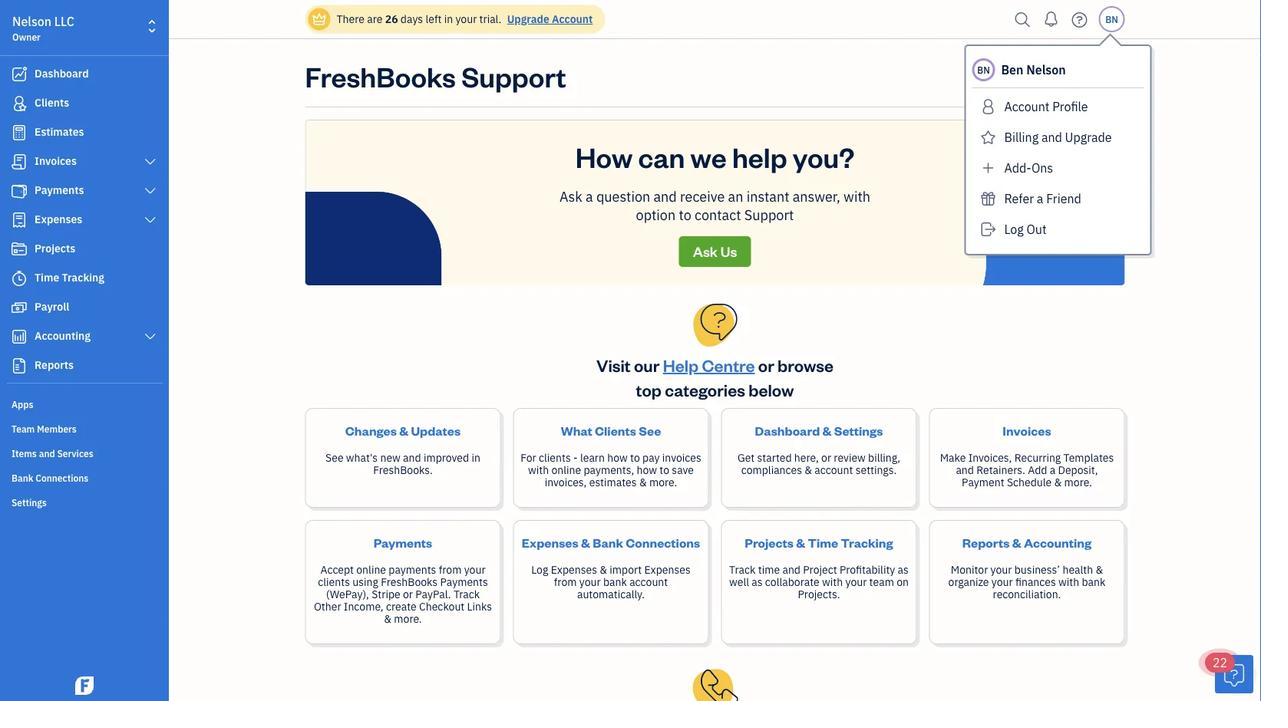 Task type: locate. For each thing, give the bounding box(es) containing it.
items and services
[[12, 447, 93, 460]]

0 horizontal spatial bn
[[977, 64, 990, 76]]

ask left us
[[693, 243, 718, 261]]

0 horizontal spatial account
[[630, 575, 668, 589]]

tracking inside main element
[[62, 271, 104, 285]]

owner
[[12, 31, 41, 43]]

income,
[[344, 600, 383, 614]]

how up the estimates
[[607, 451, 628, 465]]

tracking down 'projects' 'link'
[[62, 271, 104, 285]]

your left "team"
[[845, 575, 867, 589]]

chevron large down image down payments "link"
[[143, 214, 157, 226]]

account left settings.
[[815, 463, 853, 477]]

account inside the log expenses & import expenses from your bank account automatically.
[[630, 575, 668, 589]]

clients up estimates
[[35, 96, 69, 110]]

help centre link
[[663, 354, 755, 376]]

invoices link
[[4, 148, 164, 176]]

1 horizontal spatial clients
[[595, 422, 636, 439]]

contact
[[695, 206, 741, 224]]

0 vertical spatial in
[[444, 12, 453, 26]]

1 vertical spatial ask
[[693, 243, 718, 261]]

payment image
[[10, 183, 28, 199]]

and up option
[[654, 187, 677, 205]]

nelson up 'owner'
[[12, 13, 51, 30]]

1 horizontal spatial nelson
[[1026, 62, 1066, 78]]

account profile image
[[978, 94, 998, 119]]

ask for ask us
[[693, 243, 718, 261]]

0 vertical spatial bank
[[12, 472, 33, 484]]

accept
[[320, 563, 354, 577]]

log left "out"
[[1004, 221, 1024, 238]]

1 vertical spatial reports
[[962, 534, 1010, 551]]

with right finances
[[1059, 575, 1079, 589]]

dashboard up clients link
[[35, 66, 89, 81]]

nelson right ben
[[1026, 62, 1066, 78]]

payments up 'links' at bottom left
[[440, 575, 488, 589]]

0 vertical spatial account
[[552, 12, 593, 26]]

1 chevron large down image from the top
[[143, 156, 157, 168]]

1 horizontal spatial as
[[898, 563, 909, 577]]

here,
[[794, 451, 819, 465]]

reports right report image at the left bottom
[[35, 358, 74, 372]]

browse
[[778, 354, 834, 376]]

0 vertical spatial reports
[[35, 358, 74, 372]]

your left import
[[579, 575, 601, 589]]

-
[[573, 451, 578, 465]]

clients
[[35, 96, 69, 110], [595, 422, 636, 439]]

payments inside "link"
[[35, 183, 84, 197]]

pay
[[642, 451, 660, 465]]

& up business'
[[1012, 534, 1021, 551]]

estimates
[[35, 125, 84, 139]]

time inside main element
[[35, 271, 59, 285]]

1 vertical spatial dashboard
[[755, 422, 820, 439]]

expenses down invoices, on the left of the page
[[522, 534, 579, 551]]

or right the here,
[[821, 451, 831, 465]]

apps
[[12, 398, 33, 411]]

1 horizontal spatial account
[[815, 463, 853, 477]]

& right "started"
[[805, 463, 812, 477]]

track inside accept online payments from your clients using freshbooks payments (wepay), stripe or paypal. track other income, create checkout links & more.
[[454, 588, 480, 602]]

0 horizontal spatial dashboard
[[35, 66, 89, 81]]

1 horizontal spatial support
[[744, 206, 794, 224]]

log down expenses & bank connections on the bottom
[[531, 563, 548, 577]]

in right improved
[[472, 451, 480, 465]]

1 horizontal spatial accounting
[[1024, 534, 1092, 551]]

1 vertical spatial time
[[808, 534, 838, 551]]

4 chevron large down image from the top
[[143, 331, 157, 343]]

ask inside ask a question and receive an instant answer, with option to contact support
[[560, 187, 582, 205]]

updates
[[411, 422, 461, 439]]

with right collaborate
[[822, 575, 843, 589]]

ask us button
[[679, 236, 751, 267]]

2 vertical spatial or
[[403, 588, 413, 602]]

clients left -
[[539, 451, 571, 465]]

0 horizontal spatial a
[[586, 187, 593, 205]]

clients up the learn
[[595, 422, 636, 439]]

payments inside accept online payments from your clients using freshbooks payments (wepay), stripe or paypal. track other income, create checkout links & more.
[[440, 575, 488, 589]]

accounting
[[35, 329, 91, 343], [1024, 534, 1092, 551]]

or right "stripe"
[[403, 588, 413, 602]]

dashboard
[[35, 66, 89, 81], [755, 422, 820, 439]]

collaborate
[[765, 575, 820, 589]]

account inside get started here, or review billing, compliances & account settings.
[[815, 463, 853, 477]]

ask inside button
[[693, 243, 718, 261]]

0 vertical spatial ask
[[560, 187, 582, 205]]

& inside accept online payments from your clients using freshbooks payments (wepay), stripe or paypal. track other income, create checkout links & more.
[[384, 612, 391, 626]]

freshbooks down are
[[305, 58, 456, 94]]

bn right go to help image
[[1105, 13, 1118, 25]]

or inside get started here, or review billing, compliances & account settings.
[[821, 451, 831, 465]]

bank connections
[[12, 472, 89, 484]]

projects & time tracking
[[745, 534, 893, 551]]

1 vertical spatial online
[[356, 563, 386, 577]]

expenses right import
[[644, 563, 691, 577]]

1 vertical spatial clients
[[595, 422, 636, 439]]

see up pay
[[639, 422, 661, 439]]

0 vertical spatial account
[[815, 463, 853, 477]]

0 vertical spatial or
[[758, 354, 774, 376]]

1 vertical spatial settings
[[12, 497, 47, 509]]

and left retainers.
[[956, 463, 974, 477]]

or up below
[[758, 354, 774, 376]]

report image
[[10, 358, 28, 374]]

reports up monitor
[[962, 534, 1010, 551]]

invoices down estimates
[[35, 154, 77, 168]]

project image
[[10, 242, 28, 257]]

and inside main element
[[39, 447, 55, 460]]

accounting down payroll
[[35, 329, 91, 343]]

billing and upgrade image
[[978, 125, 998, 150]]

1 horizontal spatial log
[[1004, 221, 1024, 238]]

a left question at the top of page
[[586, 187, 593, 205]]

accept online payments from your clients using freshbooks payments (wepay), stripe or paypal. track other income, create checkout links & more.
[[314, 563, 492, 626]]

0 horizontal spatial support
[[461, 58, 566, 94]]

2 horizontal spatial or
[[821, 451, 831, 465]]

how left save
[[637, 463, 657, 477]]

dashboard inside main element
[[35, 66, 89, 81]]

1 horizontal spatial from
[[554, 575, 577, 589]]

chevron large down image inside expenses "link"
[[143, 214, 157, 226]]

from left the automatically.
[[554, 575, 577, 589]]

with inside ask a question and receive an instant answer, with option to contact support
[[844, 187, 870, 205]]

log out button
[[972, 217, 1144, 242]]

ask down how
[[560, 187, 582, 205]]

clients up other
[[318, 575, 350, 589]]

chevron large down image inside payments "link"
[[143, 185, 157, 197]]

more. down "stripe"
[[394, 612, 422, 626]]

projects
[[35, 241, 75, 256], [745, 534, 794, 551]]

22 button
[[1205, 653, 1253, 694]]

nelson llc owner
[[12, 13, 74, 43]]

freshbooks up create
[[381, 575, 438, 589]]

bank right business'
[[1082, 575, 1106, 589]]

0 vertical spatial settings
[[834, 422, 883, 439]]

track left time
[[729, 563, 756, 577]]

and inside the "make invoices, recurring templates and retainers. add a deposit, payment schedule & more."
[[956, 463, 974, 477]]

and right new
[[403, 451, 421, 465]]

1 horizontal spatial more.
[[649, 476, 677, 490]]

add-ons link
[[972, 156, 1144, 180]]

your left trial.
[[456, 12, 477, 26]]

with inside the monitor your business' health & organize your finances with bank reconciliation.
[[1059, 575, 1079, 589]]

1 horizontal spatial how
[[637, 463, 657, 477]]

upgrade down profile at the top right of the page
[[1065, 129, 1112, 145]]

a inside the "make invoices, recurring templates and retainers. add a deposit, payment schedule & more."
[[1050, 463, 1056, 477]]

log inside the log expenses & import expenses from your bank account automatically.
[[531, 563, 548, 577]]

payments,
[[584, 463, 634, 477]]

days
[[401, 12, 423, 26]]

with left -
[[528, 463, 549, 477]]

chevron large down image inside the "invoices" link
[[143, 156, 157, 168]]

dashboard for dashboard
[[35, 66, 89, 81]]

links
[[467, 600, 492, 614]]

with for what clients see
[[528, 463, 549, 477]]

1 horizontal spatial settings
[[834, 422, 883, 439]]

clients inside accept online payments from your clients using freshbooks payments (wepay), stripe or paypal. track other income, create checkout links & more.
[[318, 575, 350, 589]]

and right items
[[39, 447, 55, 460]]

account
[[815, 463, 853, 477], [630, 575, 668, 589]]

categories
[[665, 379, 745, 401]]

1 vertical spatial freshbooks
[[381, 575, 438, 589]]

0 horizontal spatial online
[[356, 563, 386, 577]]

bn left ben
[[977, 64, 990, 76]]

0 horizontal spatial clients
[[318, 575, 350, 589]]

refer a friend
[[1004, 191, 1081, 207]]

& inside get started here, or review billing, compliances & account settings.
[[805, 463, 812, 477]]

chevron large down image for accounting
[[143, 331, 157, 343]]

estimate image
[[10, 125, 28, 140]]

deposit,
[[1058, 463, 1098, 477]]

account down expenses & bank connections on the bottom
[[630, 575, 668, 589]]

dashboard up "started"
[[755, 422, 820, 439]]

team members link
[[4, 417, 164, 440]]

reports inside main element
[[35, 358, 74, 372]]

0 horizontal spatial nelson
[[12, 13, 51, 30]]

expenses down payments "link"
[[35, 212, 82, 226]]

friend
[[1046, 191, 1081, 207]]

0 horizontal spatial projects
[[35, 241, 75, 256]]

your inside accept online payments from your clients using freshbooks payments (wepay), stripe or paypal. track other income, create checkout links & more.
[[464, 563, 486, 577]]

an
[[728, 187, 743, 205]]

1 vertical spatial bank
[[593, 534, 623, 551]]

as right "team"
[[898, 563, 909, 577]]

0 horizontal spatial upgrade
[[507, 12, 549, 26]]

3 chevron large down image from the top
[[143, 214, 157, 226]]

0 horizontal spatial or
[[403, 588, 413, 602]]

money image
[[10, 300, 28, 315]]

more. inside accept online payments from your clients using freshbooks payments (wepay), stripe or paypal. track other income, create checkout links & more.
[[394, 612, 422, 626]]

estimates link
[[4, 119, 164, 147]]

1 vertical spatial upgrade
[[1065, 129, 1112, 145]]

0 horizontal spatial tracking
[[62, 271, 104, 285]]

1 vertical spatial account
[[630, 575, 668, 589]]

1 horizontal spatial reports
[[962, 534, 1010, 551]]

online
[[551, 463, 581, 477], [356, 563, 386, 577]]

settings link
[[4, 490, 164, 514]]

accounting up health at the bottom of page
[[1024, 534, 1092, 551]]

main element
[[0, 0, 207, 702]]

projects inside 'link'
[[35, 241, 75, 256]]

1 vertical spatial or
[[821, 451, 831, 465]]

a for friend
[[1037, 191, 1043, 207]]

see
[[639, 422, 661, 439], [325, 451, 344, 465]]

see left 'what's' on the left of page
[[325, 451, 344, 465]]

with for reports & accounting
[[1059, 575, 1079, 589]]

connections inside bank connections link
[[36, 472, 89, 484]]

1 vertical spatial connections
[[626, 534, 700, 551]]

1 horizontal spatial account
[[1004, 99, 1050, 115]]

chevron large down image for payments
[[143, 185, 157, 197]]

2 horizontal spatial a
[[1050, 463, 1056, 477]]

bank
[[603, 575, 627, 589], [1082, 575, 1106, 589]]

0 vertical spatial upgrade
[[507, 12, 549, 26]]

and right billing
[[1042, 129, 1062, 145]]

expenses inside expenses "link"
[[35, 212, 82, 226]]

accounting inside main element
[[35, 329, 91, 343]]

items
[[12, 447, 37, 460]]

log
[[1004, 221, 1024, 238], [531, 563, 548, 577]]

get started here, or review billing, compliances & account settings.
[[738, 451, 900, 477]]

refer a friend link
[[972, 187, 1144, 211]]

1 bank from the left
[[603, 575, 627, 589]]

0 horizontal spatial log
[[531, 563, 548, 577]]

0 horizontal spatial connections
[[36, 472, 89, 484]]

& right add at the right bottom of the page
[[1054, 476, 1062, 490]]

reports
[[35, 358, 74, 372], [962, 534, 1010, 551]]

0 horizontal spatial payments
[[35, 183, 84, 197]]

bank down expenses & bank connections on the bottom
[[603, 575, 627, 589]]

online up "stripe"
[[356, 563, 386, 577]]

payments up payments
[[374, 534, 432, 551]]

or inside visit our help centre or browse top categories below
[[758, 354, 774, 376]]

time right timer icon
[[35, 271, 59, 285]]

2 chevron large down image from the top
[[143, 185, 157, 197]]

0 horizontal spatial track
[[454, 588, 480, 602]]

0 vertical spatial clients
[[539, 451, 571, 465]]

payments down the "invoices" link
[[35, 183, 84, 197]]

0 vertical spatial nelson
[[12, 13, 51, 30]]

improved
[[424, 451, 469, 465]]

more. down templates
[[1064, 476, 1092, 490]]

upgrade
[[507, 12, 549, 26], [1065, 129, 1112, 145]]

chart image
[[10, 329, 28, 345]]

0 horizontal spatial accounting
[[35, 329, 91, 343]]

chevron large down image up expenses "link"
[[143, 185, 157, 197]]

bn inside dropdown button
[[1105, 13, 1118, 25]]

receive
[[680, 187, 725, 205]]

billing and upgrade
[[1004, 129, 1112, 145]]

0 vertical spatial payments
[[35, 183, 84, 197]]

and inside button
[[1042, 129, 1062, 145]]

your up 'links' at bottom left
[[464, 563, 486, 577]]

nelson
[[12, 13, 51, 30], [1026, 62, 1066, 78]]

automatically.
[[577, 588, 645, 602]]

bank down items
[[12, 472, 33, 484]]

0 vertical spatial accounting
[[35, 329, 91, 343]]

1 vertical spatial projects
[[745, 534, 794, 551]]

0 horizontal spatial more.
[[394, 612, 422, 626]]

support inside ask a question and receive an instant answer, with option to contact support
[[744, 206, 794, 224]]

time
[[35, 271, 59, 285], [808, 534, 838, 551]]

online inside the for clients - learn how to pay invoices with online payments, how to save invoices, estimates & more.
[[551, 463, 581, 477]]

online right the for on the left bottom
[[551, 463, 581, 477]]

how
[[575, 138, 633, 175]]

support down instant
[[744, 206, 794, 224]]

chevron large down image
[[143, 156, 157, 168], [143, 185, 157, 197], [143, 214, 157, 226], [143, 331, 157, 343]]

1 horizontal spatial track
[[729, 563, 756, 577]]

trial.
[[479, 12, 502, 26]]

a inside ask a question and receive an instant answer, with option to contact support
[[586, 187, 593, 205]]

how
[[607, 451, 628, 465], [637, 463, 657, 477]]

dashboard for dashboard & settings
[[755, 422, 820, 439]]

log out
[[1004, 221, 1047, 238]]

connections up import
[[626, 534, 700, 551]]

chevron large down image down "payroll" link
[[143, 331, 157, 343]]

ask
[[560, 187, 582, 205], [693, 243, 718, 261]]

to
[[679, 206, 691, 224], [630, 451, 640, 465], [660, 463, 669, 477]]

how can we help you?
[[575, 138, 855, 175]]

to down receive
[[679, 206, 691, 224]]

0 horizontal spatial ask
[[560, 187, 582, 205]]

from inside the log expenses & import expenses from your bank account automatically.
[[554, 575, 577, 589]]

more.
[[649, 476, 677, 490], [1064, 476, 1092, 490], [394, 612, 422, 626]]

from inside accept online payments from your clients using freshbooks payments (wepay), stripe or paypal. track other income, create checkout links & more.
[[439, 563, 462, 577]]

learn
[[580, 451, 605, 465]]

0 horizontal spatial reports
[[35, 358, 74, 372]]

billing,
[[868, 451, 900, 465]]

0 vertical spatial support
[[461, 58, 566, 94]]

1 horizontal spatial bn
[[1105, 13, 1118, 25]]

answer,
[[793, 187, 840, 205]]

1 vertical spatial in
[[472, 451, 480, 465]]

centre
[[702, 354, 755, 376]]

notifications image
[[1039, 4, 1063, 35]]

a right "refer"
[[1037, 191, 1043, 207]]

freshbooks inside accept online payments from your clients using freshbooks payments (wepay), stripe or paypal. track other income, create checkout links & more.
[[381, 575, 438, 589]]

& down pay
[[639, 476, 647, 490]]

1 horizontal spatial see
[[639, 422, 661, 439]]

2 horizontal spatial to
[[679, 206, 691, 224]]

visit our help centre or browse top categories below
[[596, 354, 834, 401]]

projects up time tracking
[[35, 241, 75, 256]]

account
[[552, 12, 593, 26], [1004, 99, 1050, 115]]

search image
[[1011, 8, 1035, 31]]

chevron large down image for expenses
[[143, 214, 157, 226]]

& down "stripe"
[[384, 612, 391, 626]]

1 horizontal spatial or
[[758, 354, 774, 376]]

log for log expenses & import expenses from your bank account automatically.
[[531, 563, 548, 577]]

clients link
[[4, 90, 164, 117]]

& up new
[[399, 422, 408, 439]]

to left pay
[[630, 451, 640, 465]]

upgrade right trial.
[[507, 12, 549, 26]]

tracking up profitability
[[841, 534, 893, 551]]

1 vertical spatial invoices
[[1003, 422, 1051, 439]]

0 vertical spatial bn
[[1105, 13, 1118, 25]]

1 horizontal spatial upgrade
[[1065, 129, 1112, 145]]

to left save
[[660, 463, 669, 477]]

log inside button
[[1004, 221, 1024, 238]]

compliances
[[741, 463, 802, 477]]

llc
[[54, 13, 74, 30]]

1 horizontal spatial ask
[[693, 243, 718, 261]]

1 horizontal spatial in
[[472, 451, 480, 465]]

0 horizontal spatial clients
[[35, 96, 69, 110]]

1 horizontal spatial online
[[551, 463, 581, 477]]

0 horizontal spatial settings
[[12, 497, 47, 509]]

0 vertical spatial tracking
[[62, 271, 104, 285]]

0 vertical spatial track
[[729, 563, 756, 577]]

0 vertical spatial log
[[1004, 221, 1024, 238]]

1 vertical spatial see
[[325, 451, 344, 465]]

bn
[[1105, 13, 1118, 25], [977, 64, 990, 76]]

connections down items and services
[[36, 472, 89, 484]]

payments link
[[4, 177, 164, 205]]

time up 'project' at bottom
[[808, 534, 838, 551]]

bank up import
[[593, 534, 623, 551]]

settings up review
[[834, 422, 883, 439]]

chevron large down image for invoices
[[143, 156, 157, 168]]

1 vertical spatial clients
[[318, 575, 350, 589]]

more. inside the "make invoices, recurring templates and retainers. add a deposit, payment schedule & more."
[[1064, 476, 1092, 490]]

as right well
[[752, 575, 763, 589]]

invoices up recurring
[[1003, 422, 1051, 439]]

1 vertical spatial track
[[454, 588, 480, 602]]

support
[[461, 58, 566, 94], [744, 206, 794, 224]]

with right answer,
[[844, 187, 870, 205]]

1 vertical spatial account
[[1004, 99, 1050, 115]]

more. down pay
[[649, 476, 677, 490]]

in inside see what's new and improved in freshbooks.
[[472, 451, 480, 465]]

on
[[897, 575, 909, 589]]

0 horizontal spatial invoices
[[35, 154, 77, 168]]

settings down the "bank connections"
[[12, 497, 47, 509]]

2 bank from the left
[[1082, 575, 1106, 589]]

0 vertical spatial dashboard
[[35, 66, 89, 81]]

log for log out
[[1004, 221, 1024, 238]]

in right "left"
[[444, 12, 453, 26]]

with inside the for clients - learn how to pay invoices with online payments, how to save invoices, estimates & more.
[[528, 463, 549, 477]]

using
[[353, 575, 378, 589]]

& right health at the bottom of page
[[1096, 563, 1103, 577]]

account profile link
[[972, 94, 1144, 119]]

1 horizontal spatial tracking
[[841, 534, 893, 551]]

from up paypal.
[[439, 563, 462, 577]]

& left import
[[600, 563, 607, 577]]

freshbooks.
[[373, 463, 433, 477]]



Task type: vqa. For each thing, say whether or not it's contained in the screenshot.
the right log
yes



Task type: describe. For each thing, give the bounding box(es) containing it.
account for bank
[[630, 575, 668, 589]]

dashboard & settings
[[755, 422, 883, 439]]

1 vertical spatial accounting
[[1024, 534, 1092, 551]]

account profile
[[1004, 99, 1088, 115]]

add ons image
[[978, 156, 998, 180]]

projects for projects & time tracking
[[745, 534, 794, 551]]

to inside ask a question and receive an instant answer, with option to contact support
[[679, 206, 691, 224]]

0 horizontal spatial as
[[752, 575, 763, 589]]

ben nelson
[[1001, 62, 1066, 78]]

save
[[672, 463, 694, 477]]

see inside see what's new and improved in freshbooks.
[[325, 451, 344, 465]]

project
[[803, 563, 837, 577]]

us
[[720, 243, 737, 261]]

organize
[[948, 575, 989, 589]]

0 horizontal spatial account
[[552, 12, 593, 26]]

bank connections link
[[4, 466, 164, 489]]

1 horizontal spatial invoices
[[1003, 422, 1051, 439]]

& inside the for clients - learn how to pay invoices with online payments, how to save invoices, estimates & more.
[[639, 476, 647, 490]]

or inside accept online payments from your clients using freshbooks payments (wepay), stripe or paypal. track other income, create checkout links & more.
[[403, 588, 413, 602]]

time
[[758, 563, 780, 577]]

help
[[732, 138, 787, 175]]

bank inside the monitor your business' health & organize your finances with bank reconciliation.
[[1082, 575, 1106, 589]]

refer a friend image
[[978, 187, 998, 211]]

option
[[636, 206, 676, 224]]

freshbooks support
[[305, 58, 566, 94]]

items and services link
[[4, 441, 164, 464]]

dashboard link
[[4, 61, 164, 88]]

account for settings
[[815, 463, 853, 477]]

invoices inside the "invoices" link
[[35, 154, 77, 168]]

invoice image
[[10, 154, 28, 170]]

help
[[663, 354, 699, 376]]

started
[[757, 451, 792, 465]]

clients inside the for clients - learn how to pay invoices with online payments, how to save invoices, estimates & more.
[[539, 451, 571, 465]]

for
[[521, 451, 536, 465]]

& inside the log expenses & import expenses from your bank account automatically.
[[600, 563, 607, 577]]

payroll link
[[4, 294, 164, 322]]

reports for reports & accounting
[[962, 534, 1010, 551]]

can
[[638, 138, 685, 175]]

left
[[426, 12, 442, 26]]

invoices,
[[968, 451, 1012, 465]]

team members
[[12, 423, 77, 435]]

0 vertical spatial see
[[639, 422, 661, 439]]

with inside 'track time and project profitability as well as collaborate with your team on projects.'
[[822, 575, 843, 589]]

our
[[634, 354, 660, 376]]

templates
[[1064, 451, 1114, 465]]

add
[[1028, 463, 1047, 477]]

what
[[561, 422, 592, 439]]

other
[[314, 600, 341, 614]]

your inside 'track time and project profitability as well as collaborate with your team on projects.'
[[845, 575, 867, 589]]

(wepay),
[[326, 588, 369, 602]]

there
[[337, 12, 365, 26]]

schedule
[[1007, 476, 1052, 490]]

log expenses & import expenses from your bank account automatically.
[[531, 563, 691, 602]]

below
[[749, 379, 794, 401]]

are
[[367, 12, 383, 26]]

expense image
[[10, 213, 28, 228]]

1 horizontal spatial time
[[808, 534, 838, 551]]

payments
[[389, 563, 436, 577]]

new
[[380, 451, 401, 465]]

team
[[869, 575, 894, 589]]

0 vertical spatial freshbooks
[[305, 58, 456, 94]]

services
[[57, 447, 93, 460]]

client image
[[10, 96, 28, 111]]

and inside see what's new and improved in freshbooks.
[[403, 451, 421, 465]]

ask us
[[693, 243, 737, 261]]

for clients - learn how to pay invoices with online payments, how to save invoices, estimates & more.
[[521, 451, 701, 490]]

go to help image
[[1067, 8, 1092, 31]]

profitability
[[840, 563, 895, 577]]

crown image
[[311, 11, 327, 27]]

time tracking
[[35, 271, 104, 285]]

add-
[[1004, 160, 1032, 176]]

0 horizontal spatial how
[[607, 451, 628, 465]]

invoices
[[662, 451, 701, 465]]

see what's new and improved in freshbooks.
[[325, 451, 480, 477]]

monitor your business' health & organize your finances with bank reconciliation.
[[948, 563, 1106, 602]]

1 vertical spatial nelson
[[1026, 62, 1066, 78]]

add-ons
[[1004, 160, 1053, 176]]

1 horizontal spatial bank
[[593, 534, 623, 551]]

expenses up the automatically.
[[551, 563, 597, 577]]

nelson inside "nelson llc owner"
[[12, 13, 51, 30]]

1 horizontal spatial to
[[660, 463, 669, 477]]

ben
[[1001, 62, 1024, 78]]

0 horizontal spatial to
[[630, 451, 640, 465]]

with for how can we help you?
[[844, 187, 870, 205]]

projects.
[[798, 588, 840, 602]]

in for left
[[444, 12, 453, 26]]

clients inside main element
[[35, 96, 69, 110]]

bn button
[[1099, 6, 1125, 32]]

health
[[1063, 563, 1093, 577]]

more. inside the for clients - learn how to pay invoices with online payments, how to save invoices, estimates & more.
[[649, 476, 677, 490]]

a for question
[[586, 187, 593, 205]]

reconciliation.
[[993, 588, 1061, 602]]

top
[[636, 379, 662, 401]]

finances
[[1015, 575, 1056, 589]]

checkout
[[419, 600, 465, 614]]

profile
[[1052, 99, 1088, 115]]

question
[[596, 187, 650, 205]]

get
[[738, 451, 755, 465]]

ons
[[1032, 160, 1053, 176]]

reports for reports
[[35, 358, 74, 372]]

resource center badge image
[[1215, 656, 1253, 694]]

settings inside main element
[[12, 497, 47, 509]]

1 vertical spatial tracking
[[841, 534, 893, 551]]

make invoices, recurring templates and retainers. add a deposit, payment schedule & more.
[[940, 451, 1114, 490]]

1 horizontal spatial connections
[[626, 534, 700, 551]]

reports & accounting
[[962, 534, 1092, 551]]

bank inside the log expenses & import expenses from your bank account automatically.
[[603, 575, 627, 589]]

log out image
[[978, 217, 998, 242]]

& up 'project' at bottom
[[796, 534, 805, 551]]

ask for ask a question and receive an instant answer, with option to contact support
[[560, 187, 582, 205]]

timer image
[[10, 271, 28, 286]]

apps link
[[4, 392, 164, 415]]

dashboard image
[[10, 67, 28, 82]]

& inside the monitor your business' health & organize your finances with bank reconciliation.
[[1096, 563, 1103, 577]]

review
[[834, 451, 866, 465]]

& up get started here, or review billing, compliances & account settings.
[[822, 422, 832, 439]]

track inside 'track time and project profitability as well as collaborate with your team on projects.'
[[729, 563, 756, 577]]

billing and upgrade button
[[972, 125, 1144, 150]]

projects for projects
[[35, 241, 75, 256]]

changes & updates
[[345, 422, 461, 439]]

make
[[940, 451, 966, 465]]

there are 26 days left in your trial. upgrade account
[[337, 12, 593, 26]]

your inside the log expenses & import expenses from your bank account automatically.
[[579, 575, 601, 589]]

and inside 'track time and project profitability as well as collaborate with your team on projects.'
[[782, 563, 801, 577]]

in for improved
[[472, 451, 480, 465]]

members
[[37, 423, 77, 435]]

& up the log expenses & import expenses from your bank account automatically.
[[581, 534, 590, 551]]

upgrade inside button
[[1065, 129, 1112, 145]]

your left finances
[[992, 575, 1013, 589]]

your right monitor
[[991, 563, 1012, 577]]

team
[[12, 423, 35, 435]]

& inside the "make invoices, recurring templates and retainers. add a deposit, payment schedule & more."
[[1054, 476, 1062, 490]]

monitor
[[951, 563, 988, 577]]

time tracking link
[[4, 265, 164, 292]]

changes
[[345, 422, 397, 439]]

what clients see
[[561, 422, 661, 439]]

1 horizontal spatial payments
[[374, 534, 432, 551]]

and inside ask a question and receive an instant answer, with option to contact support
[[654, 187, 677, 205]]

payment
[[962, 476, 1004, 490]]

track time and project profitability as well as collaborate with your team on projects.
[[729, 563, 909, 602]]

retainers.
[[977, 463, 1025, 477]]

bank inside main element
[[12, 472, 33, 484]]

paypal.
[[415, 588, 451, 602]]

1 vertical spatial bn
[[977, 64, 990, 76]]

online inside accept online payments from your clients using freshbooks payments (wepay), stripe or paypal. track other income, create checkout links & more.
[[356, 563, 386, 577]]

estimates
[[589, 476, 637, 490]]

freshbooks image
[[72, 677, 97, 695]]



